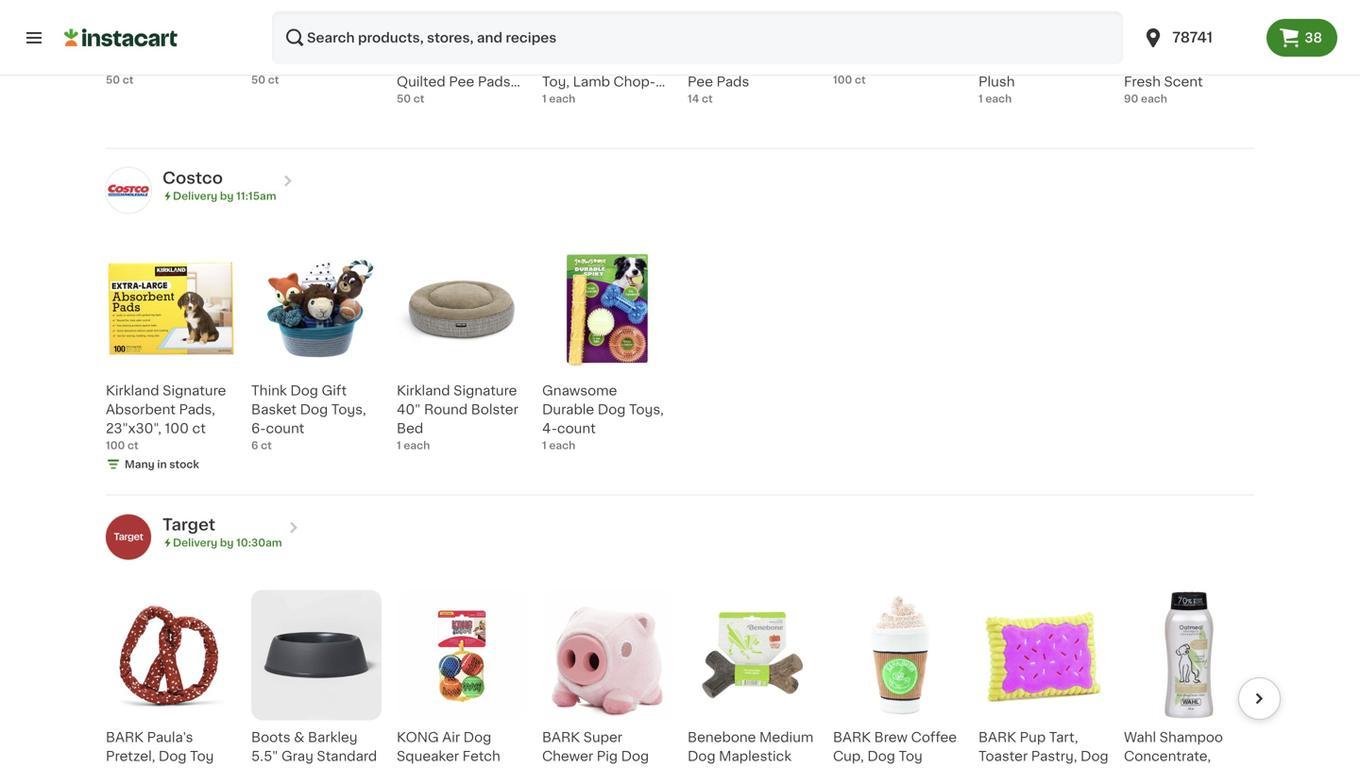 Task type: describe. For each thing, give the bounding box(es) containing it.
wahl
[[1124, 731, 1156, 744]]

bark paula's pretzel, dog toy
[[106, 731, 214, 763]]

bark super chewer pig do link
[[542, 590, 673, 768]]

h-e-b lavender puddle buster quilted pee pads for pets
[[397, 38, 511, 107]]

ct inside h-e-b extra large puddle busters 50 ct
[[123, 75, 134, 85]]

delivery by 11:15am
[[173, 191, 276, 201]]

delivery by 10:30am
[[173, 538, 282, 548]]

bags,
[[1169, 56, 1206, 70]]

paula's
[[147, 731, 193, 744]]

wahl shampoo concentrate
[[1124, 731, 1243, 768]]

dog inside bark paula's pretzel, dog toy
[[159, 750, 187, 763]]

2 78741 button from the left
[[1142, 11, 1256, 64]]

tuff
[[1079, 56, 1105, 70]]

bark for bark brew coffee cup, dog toy
[[833, 731, 871, 744]]

e- for h-e-b puddle busters dog pads 50 ct
[[268, 38, 282, 51]]

basket
[[251, 403, 297, 416]]

durable
[[542, 403, 594, 416]]

many
[[125, 459, 155, 470]]

dog inside the kong air dog squeaker fetc
[[464, 731, 492, 744]]

bark brew coffee cup, dog toy
[[833, 731, 957, 763]]

arm
[[1124, 38, 1151, 51]]

pretzel,
[[106, 750, 155, 763]]

gray
[[281, 750, 313, 763]]

signature for pads,
[[163, 384, 226, 397]]

Search field
[[272, 11, 1123, 64]]

bark brew coffee cup, dog toy link
[[833, 590, 964, 768]]

kong air dog squeaker fetc link
[[397, 590, 527, 768]]

quilted inside the h-e-b lavender puddle buster quilted pee pads for pets
[[397, 75, 446, 89]]

23"x30",
[[106, 422, 161, 435]]

pup
[[1020, 731, 1046, 744]]

toy,
[[542, 75, 570, 89]]

gnawsome
[[542, 384, 617, 397]]

h-e-b puddle busters dog pads 50 ct
[[251, 38, 370, 85]]

barkley
[[308, 731, 358, 744]]

kirkland for 40"
[[397, 384, 450, 397]]

gift
[[322, 384, 347, 397]]

bark for bark pup tart, toaster pastry, do
[[979, 731, 1017, 744]]

brew
[[874, 731, 908, 744]]

1 inside ruffin' it dog toy with squeaker, tuff plush 1 each
[[979, 94, 983, 104]]

e- for h-e-b puddle busters quilted pee pads 14 ct
[[704, 38, 719, 51]]

with
[[979, 56, 1007, 70]]

dog inside "gnawsome durable dog toys, 4-count 1 each"
[[598, 403, 626, 416]]

pads inside the h-e-b lavender puddle buster quilted pee pads for pets
[[478, 75, 511, 89]]

38 button
[[1267, 19, 1338, 57]]

cup,
[[833, 750, 864, 763]]

kong air dog squeaker fetc
[[397, 731, 500, 768]]

fresh
[[1124, 75, 1161, 89]]

& for boots
[[294, 731, 305, 744]]

kong
[[397, 731, 439, 744]]

stock
[[169, 459, 199, 470]]

ct inside h-e-b puddle busters 100 ct
[[855, 75, 866, 85]]

dog inside benebone medium dog maplestic
[[688, 750, 716, 763]]

6
[[251, 440, 258, 451]]

11:15am
[[236, 191, 276, 201]]

b for quilted
[[719, 38, 728, 51]]

h- for h-e-b lavender puddle buster quilted pee pads for pets
[[397, 38, 413, 51]]

ct inside h-e-b puddle busters dog pads 50 ct
[[268, 75, 279, 85]]

busters for h-e-b puddle busters dog pads
[[251, 56, 302, 70]]

costco
[[162, 170, 223, 186]]

dog inside 'multipet international dog toy, lamb chop- small'
[[629, 56, 657, 70]]

pads inside h-e-b puddle busters dog pads 50 ct
[[337, 56, 370, 70]]

78741
[[1173, 31, 1213, 44]]

10:30am
[[236, 538, 282, 548]]

round
[[424, 403, 468, 416]]

busters inside h-e-b extra large puddle busters 50 ct
[[156, 56, 207, 70]]

scent
[[1164, 75, 1203, 89]]

boots & barkley 5.5" gray standar link
[[251, 590, 382, 768]]

toys, inside think dog gift basket dog toys, 6-count 6 ct
[[331, 403, 366, 416]]

plush
[[979, 75, 1015, 89]]

chewer
[[542, 750, 593, 763]]

40"
[[397, 403, 421, 416]]

boots
[[251, 731, 291, 744]]

ruffin'
[[979, 38, 1022, 51]]

for
[[397, 94, 418, 107]]

refill,
[[1209, 56, 1246, 70]]

each inside ruffin' it dog toy with squeaker, tuff plush 1 each
[[986, 94, 1012, 104]]

14
[[688, 94, 699, 104]]

1 inside kirkland signature 40" round bolster bed 1 each
[[397, 440, 401, 451]]

50 ct
[[397, 94, 425, 104]]

target
[[162, 517, 215, 533]]

bolster
[[471, 403, 519, 416]]

1 each
[[542, 94, 576, 104]]

bark for bark paula's pretzel, dog toy
[[106, 731, 144, 744]]

5.5"
[[251, 750, 278, 763]]

dog inside h-e-b puddle busters dog pads 50 ct
[[306, 56, 334, 70]]

6-
[[251, 422, 266, 435]]

toy inside bark brew coffee cup, dog toy
[[899, 750, 923, 763]]

h- for h-e-b puddle busters dog pads 50 ct
[[251, 38, 268, 51]]

busters for h-e-b puddle busters
[[833, 56, 884, 70]]

2 vertical spatial 100
[[106, 440, 125, 451]]

tart,
[[1049, 731, 1078, 744]]

38
[[1305, 31, 1323, 44]]

kirkland signature 40" round bolster bed 1 each
[[397, 384, 519, 451]]

bed
[[397, 422, 423, 435]]

kirkland signature absorbent pads, 23"x30", 100 ct 100 ct
[[106, 384, 226, 451]]

large
[[187, 38, 224, 51]]

puddle for 100
[[877, 38, 924, 51]]

h- for h-e-b extra large puddle busters 50 ct
[[106, 38, 122, 51]]

b for buster
[[428, 38, 437, 51]]

100 for busters
[[833, 75, 852, 85]]

toy inside bark paula's pretzel, dog toy
[[190, 750, 214, 763]]

ruffin' it dog toy with squeaker, tuff plush 1 each
[[979, 38, 1105, 104]]

b for puddle
[[137, 38, 146, 51]]

pads inside h-e-b puddle busters quilted pee pads 14 ct
[[717, 75, 749, 89]]

air
[[442, 731, 460, 744]]

international
[[542, 56, 626, 70]]

e- for h-e-b extra large puddle busters 50 ct
[[122, 38, 137, 51]]

bark pup tart, toaster pastry, do link
[[979, 590, 1109, 768]]

delivery for costco
[[173, 191, 218, 201]]

it
[[1025, 38, 1035, 51]]

h- for h-e-b puddle busters quilted pee pads 14 ct
[[688, 38, 704, 51]]



Task type: vqa. For each thing, say whether or not it's contained in the screenshot.
Stove within the 'Kraft Stove Top Savory Herbs Stuffing Mix'
no



Task type: locate. For each thing, give the bounding box(es) containing it.
100 for 23"x30",
[[165, 422, 189, 435]]

count inside "gnawsome durable dog toys, 4-count 1 each"
[[557, 422, 596, 435]]

kirkland for absorbent
[[106, 384, 159, 397]]

shampoo
[[1160, 731, 1223, 744]]

signature inside kirkland signature absorbent pads, 23"x30", 100 ct 100 ct
[[163, 384, 226, 397]]

bark paula's pretzel, dog toy link
[[106, 590, 236, 768]]

benebone medium dog maplestic
[[688, 731, 814, 768]]

50
[[106, 75, 120, 85], [251, 75, 266, 85], [397, 94, 411, 104]]

count
[[266, 422, 305, 435], [557, 422, 596, 435]]

5 e- from the left
[[850, 38, 864, 51]]

each down plush
[[986, 94, 1012, 104]]

4-
[[542, 422, 557, 435]]

1 count from the left
[[266, 422, 305, 435]]

delivery down costco
[[173, 191, 218, 201]]

many in stock
[[125, 459, 199, 470]]

4 busters from the left
[[833, 56, 884, 70]]

item carousel region for costco
[[79, 236, 1255, 487]]

1 kirkland from the left
[[106, 384, 159, 397]]

bark up 'cup,' on the right of page
[[833, 731, 871, 744]]

& inside boots & barkley 5.5" gray standar
[[294, 731, 305, 744]]

0 horizontal spatial quilted
[[397, 75, 446, 89]]

h-
[[106, 38, 122, 51], [251, 38, 268, 51], [397, 38, 413, 51], [688, 38, 704, 51], [833, 38, 850, 51]]

0 horizontal spatial kirkland
[[106, 384, 159, 397]]

b inside h-e-b puddle busters 100 ct
[[864, 38, 874, 51]]

1 vertical spatial 100
[[165, 422, 189, 435]]

bark up the pretzel, in the left bottom of the page
[[106, 731, 144, 744]]

toy inside ruffin' it dog toy with squeaker, tuff plush 1 each
[[1069, 38, 1093, 51]]

0 horizontal spatial &
[[294, 731, 305, 744]]

1 vertical spatial by
[[220, 538, 234, 548]]

kirkland inside kirkland signature absorbent pads, 23"x30", 100 ct 100 ct
[[106, 384, 159, 397]]

100 inside h-e-b puddle busters 100 ct
[[833, 75, 852, 85]]

lamb
[[573, 75, 610, 89]]

quilted inside h-e-b puddle busters quilted pee pads 14 ct
[[742, 56, 791, 70]]

1 delivery from the top
[[173, 191, 218, 201]]

instacart logo image
[[64, 26, 178, 49]]

each inside kirkland signature 40" round bolster bed 1 each
[[404, 440, 430, 451]]

signature inside kirkland signature 40" round bolster bed 1 each
[[454, 384, 517, 397]]

item carousel region for target
[[79, 582, 1281, 768]]

e- inside the h-e-b lavender puddle buster quilted pee pads for pets
[[413, 38, 428, 51]]

by for target
[[220, 538, 234, 548]]

1 78741 button from the left
[[1131, 11, 1267, 64]]

1 inside "gnawsome durable dog toys, 4-count 1 each"
[[542, 440, 547, 451]]

e- inside h-e-b puddle busters 100 ct
[[850, 38, 864, 51]]

kirkland
[[106, 384, 159, 397], [397, 384, 450, 397]]

1 vertical spatial item carousel region
[[79, 236, 1255, 487]]

toys, down "gift"
[[331, 403, 366, 416]]

wahl shampoo concentrate link
[[1124, 590, 1255, 768]]

item carousel region containing h-e-b extra large puddle busters
[[106, 0, 1281, 140]]

count down basket at left
[[266, 422, 305, 435]]

50 for h-e-b puddle busters dog pads
[[251, 75, 266, 85]]

4 e- from the left
[[704, 38, 719, 51]]

h- inside h-e-b puddle busters dog pads 50 ct
[[251, 38, 268, 51]]

item carousel region containing bark paula's pretzel, dog toy
[[79, 582, 1281, 768]]

1 down bed on the bottom left of page
[[397, 440, 401, 451]]

h-e-b puddle busters quilted pee pads 14 ct
[[688, 38, 791, 104]]

1 horizontal spatial quilted
[[742, 56, 791, 70]]

b inside the h-e-b lavender puddle buster quilted pee pads for pets
[[428, 38, 437, 51]]

toaster
[[979, 750, 1028, 763]]

each inside arm & hammer waste bags, refill, fresh scent 90 each
[[1141, 94, 1168, 104]]

e- inside h-e-b puddle busters dog pads 50 ct
[[268, 38, 282, 51]]

pastry,
[[1031, 750, 1077, 763]]

& for arm
[[1155, 38, 1165, 51]]

by for costco
[[220, 191, 234, 201]]

& up gray on the left bottom of page
[[294, 731, 305, 744]]

puddle inside h-e-b puddle busters dog pads 50 ct
[[295, 38, 342, 51]]

puddle
[[295, 38, 342, 51], [731, 38, 778, 51], [877, 38, 924, 51], [106, 56, 152, 70], [397, 56, 443, 70]]

0 horizontal spatial 50
[[106, 75, 120, 85]]

0 horizontal spatial 100
[[106, 440, 125, 451]]

h- inside h-e-b extra large puddle busters 50 ct
[[106, 38, 122, 51]]

2 e- from the left
[[268, 38, 282, 51]]

0 horizontal spatial pee
[[449, 75, 475, 89]]

2 pee from the left
[[688, 75, 713, 89]]

multipet international dog toy, lamb chop- small
[[542, 38, 657, 107]]

signature up bolster
[[454, 384, 517, 397]]

waste
[[1124, 56, 1166, 70]]

costco image
[[106, 168, 151, 213]]

3 b from the left
[[428, 38, 437, 51]]

by left 11:15am
[[220, 191, 234, 201]]

1 horizontal spatial toy
[[899, 750, 923, 763]]

delivery down "target"
[[173, 538, 218, 548]]

kirkland up absorbent
[[106, 384, 159, 397]]

pads,
[[179, 403, 215, 416]]

e- for h-e-b puddle busters 100 ct
[[850, 38, 864, 51]]

2 busters from the left
[[251, 56, 302, 70]]

1 horizontal spatial pee
[[688, 75, 713, 89]]

super
[[583, 731, 623, 744]]

e- inside h-e-b extra large puddle busters 50 ct
[[122, 38, 137, 51]]

2 b from the left
[[282, 38, 292, 51]]

pee down buster
[[449, 75, 475, 89]]

dog inside ruffin' it dog toy with squeaker, tuff plush 1 each
[[1038, 38, 1066, 51]]

h- inside h-e-b puddle busters quilted pee pads 14 ct
[[688, 38, 704, 51]]

2 horizontal spatial pads
[[717, 75, 749, 89]]

b inside h-e-b extra large puddle busters 50 ct
[[137, 38, 146, 51]]

1 h- from the left
[[106, 38, 122, 51]]

2 delivery from the top
[[173, 538, 218, 548]]

1 down plush
[[979, 94, 983, 104]]

1 busters from the left
[[156, 56, 207, 70]]

0 vertical spatial 100
[[833, 75, 852, 85]]

3 busters from the left
[[688, 56, 739, 70]]

1 horizontal spatial kirkland
[[397, 384, 450, 397]]

each down bed on the bottom left of page
[[404, 440, 430, 451]]

kirkland inside kirkland signature 40" round bolster bed 1 each
[[397, 384, 450, 397]]

0 vertical spatial item carousel region
[[106, 0, 1281, 140]]

1 down toy,
[[542, 94, 547, 104]]

think dog gift basket dog toys, 6-count 6 ct
[[251, 384, 366, 451]]

&
[[1155, 38, 1165, 51], [294, 731, 305, 744]]

1
[[542, 94, 547, 104], [979, 94, 983, 104], [397, 440, 401, 451], [542, 440, 547, 451]]

by left 10:30am
[[220, 538, 234, 548]]

squeaker
[[397, 750, 459, 763]]

bark super chewer pig do
[[542, 731, 649, 768]]

2 h- from the left
[[251, 38, 268, 51]]

medium
[[760, 731, 814, 744]]

h- for h-e-b puddle busters 100 ct
[[833, 38, 850, 51]]

5 h- from the left
[[833, 38, 850, 51]]

2 bark from the left
[[542, 731, 580, 744]]

pee inside h-e-b puddle busters quilted pee pads 14 ct
[[688, 75, 713, 89]]

bark inside bark paula's pretzel, dog toy
[[106, 731, 144, 744]]

absorbent
[[106, 403, 176, 416]]

in
[[157, 459, 167, 470]]

count inside think dog gift basket dog toys, 6-count 6 ct
[[266, 422, 305, 435]]

1 bark from the left
[[106, 731, 144, 744]]

3 e- from the left
[[413, 38, 428, 51]]

1 horizontal spatial signature
[[454, 384, 517, 397]]

5 b from the left
[[864, 38, 874, 51]]

boots & barkley 5.5" gray standar
[[251, 731, 377, 768]]

bark inside bark pup tart, toaster pastry, do
[[979, 731, 1017, 744]]

target image
[[106, 514, 151, 560]]

2 vertical spatial item carousel region
[[79, 582, 1281, 768]]

puddle for quilted
[[731, 38, 778, 51]]

hammer
[[1169, 38, 1226, 51]]

h- inside the h-e-b lavender puddle buster quilted pee pads for pets
[[397, 38, 413, 51]]

ct inside think dog gift basket dog toys, 6-count 6 ct
[[261, 440, 272, 451]]

bark up chewer at bottom left
[[542, 731, 580, 744]]

toy up 'tuff'
[[1069, 38, 1093, 51]]

1 vertical spatial delivery
[[173, 538, 218, 548]]

1 horizontal spatial 100
[[165, 422, 189, 435]]

lavender
[[440, 38, 502, 51]]

multipet
[[542, 38, 598, 51]]

each
[[549, 94, 576, 104], [986, 94, 1012, 104], [1141, 94, 1168, 104], [404, 440, 430, 451], [549, 440, 576, 451]]

50 inside h-e-b extra large puddle busters 50 ct
[[106, 75, 120, 85]]

bark up toaster
[[979, 731, 1017, 744]]

0 vertical spatial quilted
[[742, 56, 791, 70]]

& right arm
[[1155, 38, 1165, 51]]

signature
[[163, 384, 226, 397], [454, 384, 517, 397]]

4 b from the left
[[719, 38, 728, 51]]

1 toys, from the left
[[331, 403, 366, 416]]

90
[[1124, 94, 1139, 104]]

puddle inside h-e-b puddle busters 100 ct
[[877, 38, 924, 51]]

e- for h-e-b lavender puddle buster quilted pee pads for pets
[[413, 38, 428, 51]]

2 horizontal spatial 100
[[833, 75, 852, 85]]

bark inside bark super chewer pig do
[[542, 731, 580, 744]]

busters inside h-e-b puddle busters quilted pee pads 14 ct
[[688, 56, 739, 70]]

0 horizontal spatial count
[[266, 422, 305, 435]]

buster
[[447, 56, 490, 70]]

toys,
[[331, 403, 366, 416], [629, 403, 664, 416]]

kirkland up 40"
[[397, 384, 450, 397]]

small
[[542, 94, 578, 107]]

2 horizontal spatial toy
[[1069, 38, 1093, 51]]

busters inside h-e-b puddle busters dog pads 50 ct
[[251, 56, 302, 70]]

delivery for target
[[173, 538, 218, 548]]

h- inside h-e-b puddle busters 100 ct
[[833, 38, 850, 51]]

& inside arm & hammer waste bags, refill, fresh scent 90 each
[[1155, 38, 1165, 51]]

each down fresh
[[1141, 94, 1168, 104]]

toy down 'paula's'
[[190, 750, 214, 763]]

1 horizontal spatial &
[[1155, 38, 1165, 51]]

each inside "gnawsome durable dog toys, 4-count 1 each"
[[549, 440, 576, 451]]

3 h- from the left
[[397, 38, 413, 51]]

benebone medium dog maplestic link
[[688, 590, 818, 768]]

b for dog
[[282, 38, 292, 51]]

0 vertical spatial by
[[220, 191, 234, 201]]

item carousel region containing kirkland signature absorbent pads, 23"x30", 100 ct
[[79, 236, 1255, 487]]

b for 100
[[864, 38, 874, 51]]

0 vertical spatial &
[[1155, 38, 1165, 51]]

50 inside h-e-b puddle busters dog pads 50 ct
[[251, 75, 266, 85]]

4 h- from the left
[[688, 38, 704, 51]]

pads
[[337, 56, 370, 70], [478, 75, 511, 89], [717, 75, 749, 89]]

puddle inside h-e-b extra large puddle busters 50 ct
[[106, 56, 152, 70]]

benebone
[[688, 731, 756, 744]]

bark for bark super chewer pig do
[[542, 731, 580, 744]]

toy down brew in the bottom of the page
[[899, 750, 923, 763]]

toy
[[1069, 38, 1093, 51], [190, 750, 214, 763], [899, 750, 923, 763]]

2 horizontal spatial 50
[[397, 94, 411, 104]]

puddle for dog
[[295, 38, 342, 51]]

0 horizontal spatial toy
[[190, 750, 214, 763]]

b
[[137, 38, 146, 51], [282, 38, 292, 51], [428, 38, 437, 51], [719, 38, 728, 51], [864, 38, 874, 51]]

arm & hammer waste bags, refill, fresh scent 90 each
[[1124, 38, 1246, 104]]

puddle inside h-e-b puddle busters quilted pee pads 14 ct
[[731, 38, 778, 51]]

puddle inside the h-e-b lavender puddle buster quilted pee pads for pets
[[397, 56, 443, 70]]

ct
[[123, 75, 134, 85], [268, 75, 279, 85], [855, 75, 866, 85], [414, 94, 425, 104], [702, 94, 713, 104], [192, 422, 206, 435], [128, 440, 139, 451], [261, 440, 272, 451]]

bark inside bark brew coffee cup, dog toy
[[833, 731, 871, 744]]

each down toy,
[[549, 94, 576, 104]]

h-e-b puddle busters 100 ct
[[833, 38, 924, 85]]

2 toys, from the left
[[629, 403, 664, 416]]

busters inside h-e-b puddle busters 100 ct
[[833, 56, 884, 70]]

signature for round
[[454, 384, 517, 397]]

count down durable
[[557, 422, 596, 435]]

pee inside the h-e-b lavender puddle buster quilted pee pads for pets
[[449, 75, 475, 89]]

signature up pads,
[[163, 384, 226, 397]]

2 kirkland from the left
[[397, 384, 450, 397]]

bark pup tart, toaster pastry, do
[[979, 731, 1109, 768]]

None search field
[[272, 11, 1123, 64]]

1 horizontal spatial 50
[[251, 75, 266, 85]]

item carousel region
[[106, 0, 1281, 140], [79, 236, 1255, 487], [79, 582, 1281, 768]]

1 vertical spatial quilted
[[397, 75, 446, 89]]

1 e- from the left
[[122, 38, 137, 51]]

b inside h-e-b puddle busters quilted pee pads 14 ct
[[719, 38, 728, 51]]

2 count from the left
[[557, 422, 596, 435]]

pee
[[449, 75, 475, 89], [688, 75, 713, 89]]

toys, right durable
[[629, 403, 664, 416]]

gnawsome durable dog toys, 4-count 1 each
[[542, 384, 664, 451]]

think
[[251, 384, 287, 397]]

pets
[[422, 94, 451, 107]]

ct inside h-e-b puddle busters quilted pee pads 14 ct
[[702, 94, 713, 104]]

1 horizontal spatial pads
[[478, 75, 511, 89]]

pig
[[597, 750, 618, 763]]

e- inside h-e-b puddle busters quilted pee pads 14 ct
[[704, 38, 719, 51]]

squeaker,
[[1010, 56, 1075, 70]]

4 bark from the left
[[979, 731, 1017, 744]]

each down 4-
[[549, 440, 576, 451]]

78741 button
[[1131, 11, 1267, 64], [1142, 11, 1256, 64]]

1 signature from the left
[[163, 384, 226, 397]]

1 horizontal spatial count
[[557, 422, 596, 435]]

toys, inside "gnawsome durable dog toys, 4-count 1 each"
[[629, 403, 664, 416]]

2 by from the top
[[220, 538, 234, 548]]

0 horizontal spatial pads
[[337, 56, 370, 70]]

delivery
[[173, 191, 218, 201], [173, 538, 218, 548]]

h-e-b extra large puddle busters 50 ct
[[106, 38, 224, 85]]

1 by from the top
[[220, 191, 234, 201]]

1 vertical spatial &
[[294, 731, 305, 744]]

2 signature from the left
[[454, 384, 517, 397]]

1 pee from the left
[[449, 75, 475, 89]]

pee up '14'
[[688, 75, 713, 89]]

0 horizontal spatial toys,
[[331, 403, 366, 416]]

3 bark from the left
[[833, 731, 871, 744]]

b inside h-e-b puddle busters dog pads 50 ct
[[282, 38, 292, 51]]

1 b from the left
[[137, 38, 146, 51]]

50 for h-e-b extra large puddle busters
[[106, 75, 120, 85]]

0 vertical spatial delivery
[[173, 191, 218, 201]]

1 horizontal spatial toys,
[[629, 403, 664, 416]]

1 down 4-
[[542, 440, 547, 451]]

busters for h-e-b puddle busters quilted pee pads
[[688, 56, 739, 70]]

extra
[[150, 38, 184, 51]]

e-
[[122, 38, 137, 51], [268, 38, 282, 51], [413, 38, 428, 51], [704, 38, 719, 51], [850, 38, 864, 51]]

dog inside bark brew coffee cup, dog toy
[[868, 750, 895, 763]]

0 horizontal spatial signature
[[163, 384, 226, 397]]



